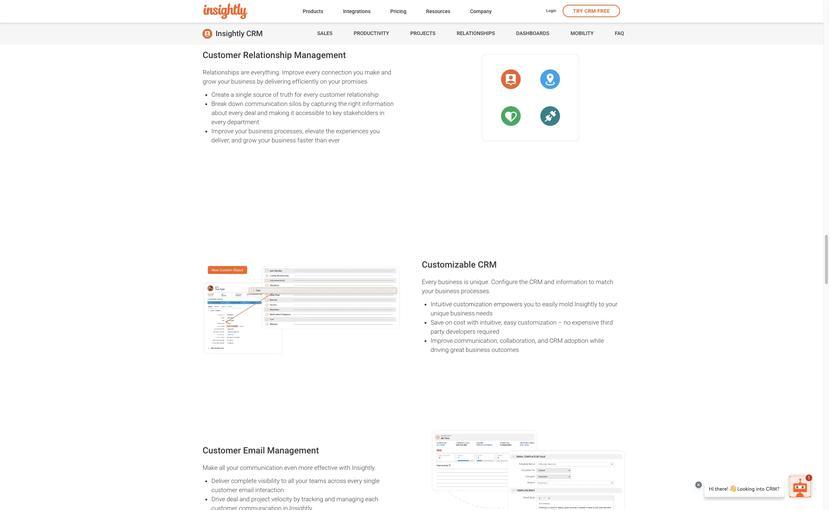 Task type: vqa. For each thing, say whether or not it's contained in the screenshot.
key
yes



Task type: locate. For each thing, give the bounding box(es) containing it.
and right collaboration, at right
[[538, 337, 548, 345]]

2 vertical spatial you
[[524, 301, 534, 308]]

adoption
[[565, 337, 589, 345]]

0 vertical spatial improve
[[282, 69, 304, 76]]

all
[[219, 465, 225, 472], [288, 478, 294, 485]]

you
[[354, 69, 363, 76], [370, 127, 380, 135], [524, 301, 534, 308]]

projects
[[411, 30, 436, 36]]

crm down insightly logo link
[[247, 29, 263, 38]]

1 vertical spatial all
[[288, 478, 294, 485]]

crm up easily
[[530, 279, 543, 286]]

information
[[363, 100, 394, 107], [556, 279, 588, 286]]

communication up visibility
[[240, 465, 283, 472]]

outcomes
[[492, 347, 520, 354]]

on left cost
[[446, 319, 453, 327]]

0 vertical spatial management
[[294, 50, 346, 60]]

grow inside c reate a single source of truth for every customer relationship break down communication silos by capturing the right information about every deal and making it accessible to key stakeholders in every department improve your business processes, elevate the experiences you deliver, and grow your business faster than ever
[[243, 137, 257, 144]]

about
[[212, 109, 227, 116]]

crm inside the "intuitive customization empowers you to easily mold insightly to your unique business needs save on cost with intuitive, easy customization – no expensive third party developers required improve communication, collaboration, and crm adoption while driving great business outcomes"
[[550, 337, 563, 345]]

1 vertical spatial you
[[370, 127, 380, 135]]

deal up department
[[245, 109, 256, 116]]

grow up c
[[203, 78, 216, 85]]

0 vertical spatial with
[[467, 319, 479, 327]]

the up key
[[339, 100, 347, 107]]

1 horizontal spatial all
[[288, 478, 294, 485]]

intuitive,
[[480, 319, 503, 327]]

0 horizontal spatial customization
[[454, 301, 493, 308]]

1 horizontal spatial on
[[446, 319, 453, 327]]

and right make
[[381, 69, 392, 76]]

improve up the driving
[[431, 337, 453, 345]]

by up accessible
[[303, 100, 310, 107]]

relationships
[[457, 30, 495, 36], [203, 69, 240, 76]]

0 horizontal spatial in
[[283, 505, 288, 511]]

customer down insightly crm link
[[203, 50, 241, 60]]

relationships down company link
[[457, 30, 495, 36]]

0 horizontal spatial deal
[[227, 496, 238, 504]]

communication down 'project'
[[239, 505, 282, 511]]

projects link
[[411, 23, 436, 45]]

1 vertical spatial information
[[556, 279, 588, 286]]

more
[[299, 465, 313, 472]]

customization down easily
[[518, 319, 557, 327]]

communication inside deliver complete visibility to all your teams across every single customer email interaction drive deal and project velocity by tracking and managing each customer communication in insightly
[[239, 505, 282, 511]]

0 vertical spatial relationships
[[457, 30, 495, 36]]

0 horizontal spatial relationships
[[203, 69, 240, 76]]

you inside relationships are everything. improve every connection you make and grow your business by delivering efficiently on your promises.
[[354, 69, 363, 76]]

improve
[[282, 69, 304, 76], [212, 127, 234, 135], [431, 337, 453, 345]]

and right deliver,
[[232, 137, 242, 144]]

2 vertical spatial communication
[[239, 505, 282, 511]]

0 horizontal spatial with
[[339, 465, 351, 472]]

0 horizontal spatial on
[[320, 78, 327, 85]]

management
[[294, 50, 346, 60], [267, 446, 319, 457]]

customization down processes.
[[454, 301, 493, 308]]

1 vertical spatial improve
[[212, 127, 234, 135]]

1 vertical spatial single
[[364, 478, 380, 485]]

and
[[381, 69, 392, 76], [258, 109, 268, 116], [232, 137, 242, 144], [545, 279, 555, 286], [538, 337, 548, 345], [240, 496, 250, 504], [325, 496, 335, 504]]

improve up deliver,
[[212, 127, 234, 135]]

crm right try
[[585, 8, 596, 14]]

0 vertical spatial communication
[[245, 100, 288, 107]]

insightly.
[[352, 465, 376, 472]]

in right stakeholders
[[380, 109, 385, 116]]

every down insightly.
[[348, 478, 362, 485]]

0 horizontal spatial grow
[[203, 78, 216, 85]]

productivity link
[[354, 23, 389, 45]]

0 horizontal spatial the
[[326, 127, 335, 135]]

crm for customizable
[[478, 260, 497, 270]]

information up mold
[[556, 279, 588, 286]]

with
[[467, 319, 479, 327], [339, 465, 351, 472]]

deal right drive
[[227, 496, 238, 504]]

relationships inside relationships are everything. improve every connection you make and grow your business by delivering efficiently on your promises.
[[203, 69, 240, 76]]

1 vertical spatial grow
[[243, 137, 257, 144]]

2 vertical spatial improve
[[431, 337, 453, 345]]

every down down
[[229, 109, 243, 116]]

1 horizontal spatial improve
[[282, 69, 304, 76]]

customer up capturing
[[320, 91, 346, 98]]

single
[[236, 91, 252, 98], [364, 478, 380, 485]]

0 vertical spatial by
[[257, 78, 264, 85]]

deal inside deliver complete visibility to all your teams across every single customer email interaction drive deal and project velocity by tracking and managing each customer communication in insightly
[[227, 496, 238, 504]]

relationships up reate
[[203, 69, 240, 76]]

0 horizontal spatial all
[[219, 465, 225, 472]]

0 vertical spatial in
[[380, 109, 385, 116]]

match
[[596, 279, 614, 286]]

1 vertical spatial on
[[446, 319, 453, 327]]

relationships for relationships are everything. improve every connection you make and grow your business by delivering efficiently on your promises.
[[203, 69, 240, 76]]

improve inside c reate a single source of truth for every customer relationship break down communication silos by capturing the right information about every deal and making it accessible to key stakeholders in every department improve your business processes, elevate the experiences you deliver, and grow your business faster than ever
[[212, 127, 234, 135]]

2 vertical spatial the
[[520, 279, 528, 286]]

crm inside button
[[585, 8, 596, 14]]

c reate a single source of truth for every customer relationship break down communication silos by capturing the right information about every deal and making it accessible to key stakeholders in every department improve your business processes, elevate the experiences you deliver, and grow your business faster than ever
[[212, 91, 394, 144]]

relationships are everything. improve every connection you make and grow your business by delivering efficiently on your promises.
[[203, 69, 392, 85]]

management up even
[[267, 446, 319, 457]]

improve inside relationships are everything. improve every connection you make and grow your business by delivering efficiently on your promises.
[[282, 69, 304, 76]]

grow down department
[[243, 137, 257, 144]]

relationship
[[347, 91, 379, 98]]

source
[[253, 91, 272, 98]]

1 vertical spatial management
[[267, 446, 319, 457]]

communication,
[[455, 337, 499, 345]]

1 vertical spatial insightly
[[575, 301, 598, 308]]

crm up unique.
[[478, 260, 497, 270]]

management down sales "link"
[[294, 50, 346, 60]]

crm down "–"
[[550, 337, 563, 345]]

to
[[326, 109, 331, 116], [589, 279, 595, 286], [536, 301, 541, 308], [599, 301, 605, 308], [281, 478, 287, 485]]

your
[[218, 78, 230, 85], [329, 78, 341, 85], [235, 127, 247, 135], [258, 137, 270, 144], [422, 288, 434, 295], [606, 301, 618, 308], [227, 465, 239, 472], [296, 478, 308, 485]]

single down insightly.
[[364, 478, 380, 485]]

1 vertical spatial by
[[303, 100, 310, 107]]

2 customer from the top
[[203, 446, 241, 457]]

driving
[[431, 347, 449, 354]]

insightly crm link
[[203, 23, 263, 45]]

login link
[[547, 8, 557, 15]]

all right make
[[219, 465, 225, 472]]

crm for try
[[585, 8, 596, 14]]

you right experiences
[[370, 127, 380, 135]]

1 horizontal spatial with
[[467, 319, 479, 327]]

key
[[333, 109, 342, 116]]

0 vertical spatial grow
[[203, 78, 216, 85]]

ever
[[329, 137, 340, 144]]

0 horizontal spatial improve
[[212, 127, 234, 135]]

2 horizontal spatial the
[[520, 279, 528, 286]]

to left easily
[[536, 301, 541, 308]]

to inside every business is unique. configure the crm and information to match your business processes.
[[589, 279, 595, 286]]

customer down drive
[[212, 505, 238, 511]]

with up across
[[339, 465, 351, 472]]

2 horizontal spatial you
[[524, 301, 534, 308]]

deal
[[245, 109, 256, 116], [227, 496, 238, 504]]

information down relationship on the left
[[363, 100, 394, 107]]

1 horizontal spatial deal
[[245, 109, 256, 116]]

insightly logo link
[[204, 3, 291, 19]]

0 vertical spatial deal
[[245, 109, 256, 116]]

to left match
[[589, 279, 595, 286]]

connection
[[322, 69, 352, 76]]

with right cost
[[467, 319, 479, 327]]

all down even
[[288, 478, 294, 485]]

business
[[231, 78, 256, 85], [249, 127, 273, 135], [272, 137, 296, 144], [438, 279, 463, 286], [436, 288, 460, 295], [451, 310, 475, 317], [466, 347, 491, 354]]

1 vertical spatial deal
[[227, 496, 238, 504]]

1 vertical spatial relationships
[[203, 69, 240, 76]]

on inside relationships are everything. improve every connection you make and grow your business by delivering efficiently on your promises.
[[320, 78, 327, 85]]

you inside the "intuitive customization empowers you to easily mold insightly to your unique business needs save on cost with intuitive, easy customization – no expensive third party developers required improve communication, collaboration, and crm adoption while driving great business outcomes"
[[524, 301, 534, 308]]

to inside c reate a single source of truth for every customer relationship break down communication silos by capturing the right information about every deal and making it accessible to key stakeholders in every department improve your business processes, elevate the experiences you deliver, and grow your business faster than ever
[[326, 109, 331, 116]]

1 vertical spatial customization
[[518, 319, 557, 327]]

business down are
[[231, 78, 256, 85]]

to down the make all your communication even more effective with insightly.
[[281, 478, 287, 485]]

relationships for relationships
[[457, 30, 495, 36]]

2 vertical spatial insightly
[[290, 505, 312, 511]]

and up easily
[[545, 279, 555, 286]]

unique.
[[470, 279, 490, 286]]

1 horizontal spatial in
[[380, 109, 385, 116]]

communication down source
[[245, 100, 288, 107]]

the up ever
[[326, 127, 335, 135]]

0 vertical spatial insightly
[[216, 29, 245, 38]]

insightly up expensive
[[575, 301, 598, 308]]

1 horizontal spatial the
[[339, 100, 347, 107]]

sales
[[317, 30, 333, 36]]

promises.
[[342, 78, 369, 85]]

0 vertical spatial customer
[[320, 91, 346, 98]]

every up efficiently at the left top
[[306, 69, 320, 76]]

1 horizontal spatial information
[[556, 279, 588, 286]]

by
[[257, 78, 264, 85], [303, 100, 310, 107], [294, 496, 300, 504]]

by down "everything."
[[257, 78, 264, 85]]

1 vertical spatial customer
[[203, 446, 241, 457]]

2 horizontal spatial improve
[[431, 337, 453, 345]]

business up intuitive
[[436, 288, 460, 295]]

you right the empowers
[[524, 301, 534, 308]]

1 horizontal spatial grow
[[243, 137, 257, 144]]

all in one 1 image
[[425, 5, 634, 194]]

company link
[[470, 7, 492, 17]]

try
[[574, 8, 584, 14]]

you inside c reate a single source of truth for every customer relationship break down communication silos by capturing the right information about every deal and making it accessible to key stakeholders in every department improve your business processes, elevate the experiences you deliver, and grow your business faster than ever
[[370, 127, 380, 135]]

2 horizontal spatial by
[[303, 100, 310, 107]]

easy
[[504, 319, 517, 327]]

insightly
[[216, 29, 245, 38], [575, 301, 598, 308], [290, 505, 312, 511]]

1 vertical spatial communication
[[240, 465, 283, 472]]

crm inside every business is unique. configure the crm and information to match your business processes.
[[530, 279, 543, 286]]

every
[[306, 69, 320, 76], [304, 91, 318, 98], [229, 109, 243, 116], [212, 118, 226, 126], [348, 478, 362, 485]]

0 horizontal spatial insightly
[[216, 29, 245, 38]]

crm for insightly
[[247, 29, 263, 38]]

0 vertical spatial customer
[[203, 50, 241, 60]]

integrations
[[343, 8, 371, 14]]

all inside deliver complete visibility to all your teams across every single customer email interaction drive deal and project velocity by tracking and managing each customer communication in insightly
[[288, 478, 294, 485]]

on down connection
[[320, 78, 327, 85]]

in down velocity
[[283, 505, 288, 511]]

1 horizontal spatial by
[[294, 496, 300, 504]]

1 vertical spatial with
[[339, 465, 351, 472]]

to left key
[[326, 109, 331, 116]]

insightly inside the "intuitive customization empowers you to easily mold insightly to your unique business needs save on cost with intuitive, easy customization – no expensive third party developers required improve communication, collaboration, and crm adoption while driving great business outcomes"
[[575, 301, 598, 308]]

by right velocity
[[294, 496, 300, 504]]

2 horizontal spatial insightly
[[575, 301, 598, 308]]

and down the email
[[240, 496, 250, 504]]

0 vertical spatial information
[[363, 100, 394, 107]]

customer inside c reate a single source of truth for every customer relationship break down communication silos by capturing the right information about every deal and making it accessible to key stakeholders in every department improve your business processes, elevate the experiences you deliver, and grow your business faster than ever
[[320, 91, 346, 98]]

the
[[339, 100, 347, 107], [326, 127, 335, 135], [520, 279, 528, 286]]

communication inside c reate a single source of truth for every customer relationship break down communication silos by capturing the right information about every deal and making it accessible to key stakeholders in every department improve your business processes, elevate the experiences you deliver, and grow your business faster than ever
[[245, 100, 288, 107]]

third
[[601, 319, 613, 327]]

crm
[[585, 8, 596, 14], [247, 29, 263, 38], [478, 260, 497, 270], [530, 279, 543, 286], [550, 337, 563, 345]]

1 horizontal spatial you
[[370, 127, 380, 135]]

pricing
[[391, 8, 407, 14]]

insightly down insightly logo
[[216, 29, 245, 38]]

2 vertical spatial by
[[294, 496, 300, 504]]

even
[[284, 465, 297, 472]]

and left making
[[258, 109, 268, 116]]

0 vertical spatial you
[[354, 69, 363, 76]]

you up promises.
[[354, 69, 363, 76]]

in inside deliver complete visibility to all your teams across every single customer email interaction drive deal and project velocity by tracking and managing each customer communication in insightly
[[283, 505, 288, 511]]

1 vertical spatial in
[[283, 505, 288, 511]]

0 vertical spatial all
[[219, 465, 225, 472]]

improve up efficiently at the left top
[[282, 69, 304, 76]]

grow
[[203, 78, 216, 85], [243, 137, 257, 144]]

relationships link
[[457, 23, 495, 45]]

insightly down tracking
[[290, 505, 312, 511]]

project
[[251, 496, 270, 504]]

0 horizontal spatial by
[[257, 78, 264, 85]]

1 horizontal spatial insightly
[[290, 505, 312, 511]]

1 horizontal spatial single
[[364, 478, 380, 485]]

1 horizontal spatial relationships
[[457, 30, 495, 36]]

break
[[212, 100, 227, 107]]

processes,
[[275, 127, 304, 135]]

to inside deliver complete visibility to all your teams across every single customer email interaction drive deal and project velocity by tracking and managing each customer communication in insightly
[[281, 478, 287, 485]]

0 vertical spatial single
[[236, 91, 252, 98]]

the right the configure
[[520, 279, 528, 286]]

0 horizontal spatial single
[[236, 91, 252, 98]]

0 horizontal spatial you
[[354, 69, 363, 76]]

communication
[[245, 100, 288, 107], [240, 465, 283, 472], [239, 505, 282, 511]]

single right a
[[236, 91, 252, 98]]

complete
[[231, 478, 257, 485]]

customer up make
[[203, 446, 241, 457]]

0 horizontal spatial information
[[363, 100, 394, 107]]

1 customer from the top
[[203, 50, 241, 60]]

0 vertical spatial on
[[320, 78, 327, 85]]

make
[[203, 465, 218, 472]]

delivering
[[265, 78, 291, 85]]

customer down deliver
[[212, 487, 238, 494]]



Task type: describe. For each thing, give the bounding box(es) containing it.
insightly logo image
[[204, 3, 248, 19]]

by inside c reate a single source of truth for every customer relationship break down communication silos by capturing the right information about every deal and making it accessible to key stakeholders in every department improve your business processes, elevate the experiences you deliver, and grow your business faster than ever
[[303, 100, 310, 107]]

customizable crm
[[422, 260, 497, 270]]

your inside every business is unique. configure the crm and information to match your business processes.
[[422, 288, 434, 295]]

save
[[431, 319, 444, 327]]

everything.
[[251, 69, 281, 76]]

business down processes,
[[272, 137, 296, 144]]

empowers
[[494, 301, 523, 308]]

cost
[[454, 319, 466, 327]]

dashboards link
[[517, 23, 550, 45]]

across
[[328, 478, 346, 485]]

developers
[[446, 328, 476, 336]]

department
[[228, 118, 259, 126]]

to up third
[[599, 301, 605, 308]]

no
[[564, 319, 571, 327]]

mold
[[560, 301, 574, 308]]

and inside the "intuitive customization empowers you to easily mold insightly to your unique business needs save on cost with intuitive, easy customization – no expensive third party developers required improve communication, collaboration, and crm adoption while driving great business outcomes"
[[538, 337, 548, 345]]

faq link
[[615, 23, 625, 45]]

products link
[[303, 7, 324, 17]]

on inside the "intuitive customization empowers you to easily mold insightly to your unique business needs save on cost with intuitive, easy customization – no expensive third party developers required improve communication, collaboration, and crm adoption while driving great business outcomes"
[[446, 319, 453, 327]]

business up cost
[[451, 310, 475, 317]]

your inside the "intuitive customization empowers you to easily mold insightly to your unique business needs save on cost with intuitive, easy customization – no expensive third party developers required improve communication, collaboration, and crm adoption while driving great business outcomes"
[[606, 301, 618, 308]]

customizable
[[422, 260, 476, 270]]

customer relationship management
[[203, 50, 346, 60]]

customer for customer relationship management
[[203, 50, 241, 60]]

customizable crm image
[[195, 256, 406, 363]]

single inside c reate a single source of truth for every customer relationship break down communication silos by capturing the right information about every deal and making it accessible to key stakeholders in every department improve your business processes, elevate the experiences you deliver, and grow your business faster than ever
[[236, 91, 252, 98]]

teams
[[309, 478, 327, 485]]

reate
[[216, 91, 229, 98]]

business left is
[[438, 279, 463, 286]]

of
[[273, 91, 279, 98]]

elevate
[[305, 127, 325, 135]]

and inside relationships are everything. improve every connection you make and grow your business by delivering efficiently on your promises.
[[381, 69, 392, 76]]

than
[[315, 137, 327, 144]]

1 horizontal spatial customization
[[518, 319, 557, 327]]

company
[[470, 8, 492, 14]]

by inside deliver complete visibility to all your teams across every single customer email interaction drive deal and project velocity by tracking and managing each customer communication in insightly
[[294, 496, 300, 504]]

1 vertical spatial customer
[[212, 487, 238, 494]]

mobility
[[571, 30, 594, 36]]

with inside the "intuitive customization empowers you to easily mold insightly to your unique business needs save on cost with intuitive, easy customization – no expensive third party developers required improve communication, collaboration, and crm adoption while driving great business outcomes"
[[467, 319, 479, 327]]

each
[[366, 496, 379, 504]]

collaboration,
[[500, 337, 537, 345]]

interaction
[[255, 487, 284, 494]]

intuitive
[[431, 301, 452, 308]]

managing
[[337, 496, 364, 504]]

2 vertical spatial customer
[[212, 505, 238, 511]]

efficiently
[[293, 78, 319, 85]]

0 vertical spatial customization
[[454, 301, 493, 308]]

and inside every business is unique. configure the crm and information to match your business processes.
[[545, 279, 555, 286]]

stakeholders
[[344, 109, 378, 116]]

insightly inside deliver complete visibility to all your teams across every single customer email interaction drive deal and project velocity by tracking and managing each customer communication in insightly
[[290, 505, 312, 511]]

a
[[231, 91, 234, 98]]

customer email management image
[[425, 425, 634, 511]]

faster
[[298, 137, 314, 144]]

insightly crm
[[216, 29, 263, 38]]

grow inside relationships are everything. improve every connection you make and grow your business by delivering efficiently on your promises.
[[203, 78, 216, 85]]

is
[[464, 279, 469, 286]]

visibility
[[258, 478, 280, 485]]

improve inside the "intuitive customization empowers you to easily mold insightly to your unique business needs save on cost with intuitive, easy customization – no expensive third party developers required improve communication, collaboration, and crm adoption while driving great business outcomes"
[[431, 337, 453, 345]]

it
[[291, 109, 294, 116]]

easily
[[543, 301, 558, 308]]

email
[[243, 446, 265, 457]]

great
[[451, 347, 465, 354]]

0 vertical spatial the
[[339, 100, 347, 107]]

needs
[[477, 310, 493, 317]]

drive
[[212, 496, 225, 504]]

login
[[547, 9, 557, 13]]

capturing
[[311, 100, 337, 107]]

the inside every business is unique. configure the crm and information to match your business processes.
[[520, 279, 528, 286]]

every inside deliver complete visibility to all your teams across every single customer email interaction drive deal and project velocity by tracking and managing each customer communication in insightly
[[348, 478, 362, 485]]

management for customer relationship management
[[294, 50, 346, 60]]

your inside deliver complete visibility to all your teams across every single customer email interaction drive deal and project velocity by tracking and managing each customer communication in insightly
[[296, 478, 308, 485]]

deal inside c reate a single source of truth for every customer relationship break down communication silos by capturing the right information about every deal and making it accessible to key stakeholders in every department improve your business processes, elevate the experiences you deliver, and grow your business faster than ever
[[245, 109, 256, 116]]

mobility link
[[571, 23, 594, 45]]

pricing link
[[391, 7, 407, 17]]

party
[[431, 328, 445, 336]]

business down department
[[249, 127, 273, 135]]

productivity
[[354, 30, 389, 36]]

business down communication,
[[466, 347, 491, 354]]

while
[[590, 337, 604, 345]]

information inside every business is unique. configure the crm and information to match your business processes.
[[556, 279, 588, 286]]

accessible
[[296, 109, 325, 116]]

try crm free
[[574, 8, 610, 14]]

make
[[365, 69, 380, 76]]

try crm free link
[[563, 5, 621, 17]]

customer for customer email management
[[203, 446, 241, 457]]

every right for
[[304, 91, 318, 98]]

intuitive customization empowers you to easily mold insightly to your unique business needs save on cost with intuitive, easy customization – no expensive third party developers required improve communication, collaboration, and crm adoption while driving great business outcomes
[[431, 301, 618, 354]]

1 vertical spatial the
[[326, 127, 335, 135]]

in inside c reate a single source of truth for every customer relationship break down communication silos by capturing the right information about every deal and making it accessible to key stakeholders in every department improve your business processes, elevate the experiences you deliver, and grow your business faster than ever
[[380, 109, 385, 116]]

information inside c reate a single source of truth for every customer relationship break down communication silos by capturing the right information about every deal and making it accessible to key stakeholders in every department improve your business processes, elevate the experiences you deliver, and grow your business faster than ever
[[363, 100, 394, 107]]

resources
[[427, 8, 451, 14]]

customer email management
[[203, 446, 319, 457]]

business inside relationships are everything. improve every connection you make and grow your business by delivering efficiently on your promises.
[[231, 78, 256, 85]]

and right tracking
[[325, 496, 335, 504]]

dashboards
[[517, 30, 550, 36]]

products
[[303, 8, 324, 14]]

effective
[[315, 465, 338, 472]]

silos
[[289, 100, 302, 107]]

making
[[269, 109, 289, 116]]

try crm free button
[[563, 5, 621, 17]]

every down about
[[212, 118, 226, 126]]

management for customer email management
[[267, 446, 319, 457]]

deliver,
[[212, 137, 230, 144]]

expensive
[[573, 319, 600, 327]]

unique
[[431, 310, 449, 317]]

relationship
[[243, 50, 292, 60]]

down
[[228, 100, 244, 107]]

every inside relationships are everything. improve every connection you make and grow your business by delivering efficiently on your promises.
[[306, 69, 320, 76]]

truth
[[280, 91, 293, 98]]

every
[[422, 279, 437, 286]]

single inside deliver complete visibility to all your teams across every single customer email interaction drive deal and project velocity by tracking and managing each customer communication in insightly
[[364, 478, 380, 485]]

by inside relationships are everything. improve every connection you make and grow your business by delivering efficiently on your promises.
[[257, 78, 264, 85]]

required
[[478, 328, 500, 336]]

resources link
[[427, 7, 451, 17]]

right
[[349, 100, 361, 107]]

faq
[[615, 30, 625, 36]]

experiences
[[336, 127, 369, 135]]

tracking
[[302, 496, 323, 504]]

every business is unique. configure the crm and information to match your business processes.
[[422, 279, 614, 295]]

deliver complete visibility to all your teams across every single customer email interaction drive deal and project velocity by tracking and managing each customer communication in insightly
[[212, 478, 380, 511]]

deliver
[[212, 478, 230, 485]]

–
[[559, 319, 563, 327]]



